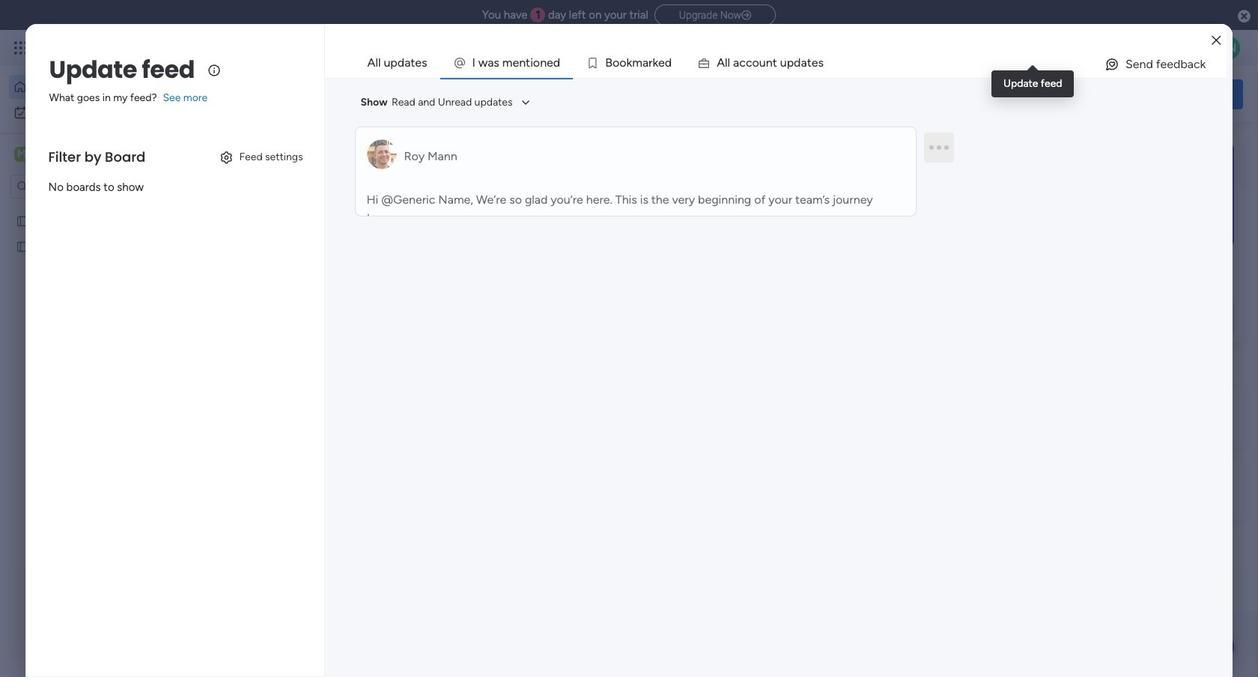 Task type: describe. For each thing, give the bounding box(es) containing it.
workspace image
[[14, 146, 29, 163]]

templates image image
[[1032, 143, 1230, 247]]

v2 user feedback image
[[1031, 86, 1042, 102]]

1 vertical spatial option
[[9, 100, 182, 124]]

close image
[[1213, 35, 1222, 46]]

give feedback image
[[1105, 57, 1120, 72]]

workspace selection element
[[14, 145, 125, 165]]

dapulse close image
[[1239, 9, 1251, 24]]

help center element
[[1019, 460, 1244, 520]]

quick search results list box
[[232, 170, 983, 369]]

select product image
[[13, 40, 28, 55]]

close recently visited image
[[232, 152, 250, 170]]



Task type: vqa. For each thing, say whether or not it's contained in the screenshot.
2nd row from the bottom
no



Task type: locate. For each thing, give the bounding box(es) containing it.
search everything image
[[1128, 40, 1143, 55]]

getting started element
[[1019, 388, 1244, 448]]

option
[[9, 75, 182, 99], [9, 100, 182, 124], [0, 207, 191, 210]]

dapulse rightstroke image
[[742, 10, 752, 21]]

0 vertical spatial option
[[9, 75, 182, 99]]

public board image
[[16, 214, 30, 228]]

tab
[[355, 48, 440, 78]]

public board image
[[16, 239, 30, 253]]

tab list
[[355, 48, 1228, 78]]

2 vertical spatial option
[[0, 207, 191, 210]]

generic name image
[[1217, 36, 1241, 60]]

list box
[[0, 205, 191, 461]]

help image
[[1161, 40, 1176, 55]]

Search in workspace field
[[31, 178, 125, 195]]



